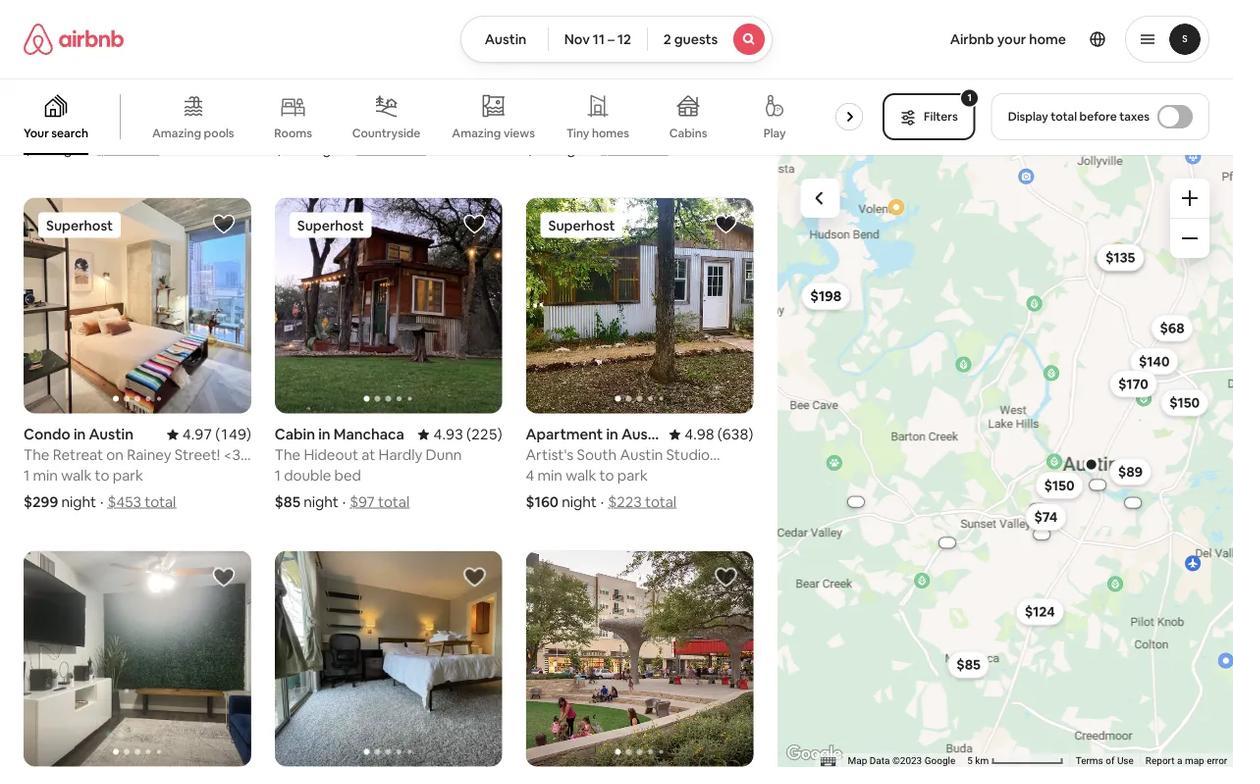 Task type: describe. For each thing, give the bounding box(es) containing it.
display total before taxes button
[[991, 93, 1210, 140]]

to for 4 min walk to park $160 night · $223 total
[[600, 466, 614, 486]]

$262 total button
[[357, 139, 426, 158]]

none search field containing austin
[[460, 16, 773, 63]]

views
[[504, 125, 535, 141]]

in for condo in austin
[[74, 425, 86, 444]]

$124
[[1025, 603, 1055, 621]]

google image
[[782, 742, 847, 768]]

1 min walk to park $140 night · $262 total
[[275, 113, 426, 158]]

airbnb your home
[[950, 30, 1066, 48]]

2 guests
[[664, 30, 718, 48]]

$135
[[1105, 249, 1135, 267]]

©2023
[[892, 756, 922, 767]]

cabins
[[669, 126, 707, 141]]

suite
[[571, 72, 605, 91]]

1 for 1 min walk to park $140 night · $262 total
[[275, 113, 281, 132]]

$223 total button
[[608, 493, 677, 512]]

min for 1 min walk to park $140 night · $262 total
[[284, 113, 309, 132]]

4.93
[[434, 425, 463, 444]]

park inside apartment in austin hygge artist's stay (cozy) 3 min walk to park $74 night · $84 total
[[115, 113, 145, 132]]

amazing for amazing pools
[[152, 126, 201, 141]]

5
[[967, 756, 973, 767]]

austin for apartment in austin hygge artist's stay (cozy) 3 min walk to park $74 night · $84 total
[[119, 72, 164, 91]]

terms
[[1076, 756, 1103, 767]]

night inside cabin in manchaca the hideout at hardly dunn 1 double bed $85 night · $97 total
[[304, 493, 339, 512]]

add to wishlist: home in austin image
[[212, 566, 235, 590]]

display
[[1008, 109, 1048, 124]]

12
[[617, 30, 631, 48]]

4.98 out of 5 average rating,  638 reviews image
[[669, 425, 753, 444]]

total inside 1 min walk to park $140 night · $262 total
[[394, 139, 426, 158]]

11
[[593, 30, 605, 48]]

at inside guest suite in austin deborah's house at the station 3 min walk to park $89 night · $164 total
[[644, 92, 658, 111]]

night inside apartment in austin hygge artist's stay (cozy) 3 min walk to park $74 night · $84 total
[[52, 139, 87, 158]]

in for cabin in manchaca the hideout at hardly dunn 1 double bed $85 night · $97 total
[[318, 425, 330, 444]]

· inside 1 min walk to park $299 night · $453 total
[[100, 493, 104, 512]]

nov 11 – 12 button
[[548, 16, 648, 63]]

$140 button
[[1130, 348, 1178, 375]]

walk for 1 min walk to park $140 night · $262 total
[[312, 113, 343, 132]]

4.97
[[182, 425, 212, 444]]

$97
[[350, 493, 375, 512]]

before
[[1080, 109, 1117, 124]]

report a map error
[[1145, 756, 1227, 767]]

$140 inside 1 min walk to park $140 night · $262 total
[[275, 139, 308, 158]]

profile element
[[797, 0, 1210, 79]]

group containing amazing views
[[0, 79, 889, 155]]

in for apartment in austin hygge artist's stay (cozy) 3 min walk to park $74 night · $84 total
[[104, 72, 116, 91]]

4.97 out of 5 average rating,  149 reviews image
[[167, 425, 251, 444]]

condo
[[24, 425, 70, 444]]

· inside 4 min walk to park $160 night · $223 total
[[601, 493, 604, 512]]

austin inside guest suite in austin deborah's house at the station 3 min walk to park $89 night · $164 total
[[623, 72, 668, 91]]

4.93 out of 5 average rating,  225 reviews image
[[418, 425, 502, 444]]

hygge
[[24, 92, 68, 111]]

home in austin
[[275, 72, 380, 91]]

add to wishlist: apartment in austin image
[[714, 566, 738, 590]]

$140 inside $140 button
[[1139, 353, 1170, 370]]

walk for 1 min walk to park $299 night · $453 total
[[61, 466, 92, 486]]

of
[[1106, 756, 1115, 767]]

0 horizontal spatial $150
[[1044, 477, 1074, 495]]

nov 11 – 12
[[564, 30, 631, 48]]

condo in austin
[[24, 425, 133, 444]]

–
[[608, 30, 615, 48]]

in for home in austin
[[320, 72, 332, 91]]

amazing for amazing views
[[452, 125, 501, 141]]

austin button
[[460, 16, 549, 63]]

4 min walk to park $160 night · $223 total
[[526, 466, 677, 512]]

cabin
[[275, 425, 315, 444]]

total inside button
[[1051, 109, 1077, 124]]

(58)
[[726, 72, 753, 91]]

airbnb
[[950, 30, 994, 48]]

terms of use
[[1076, 756, 1134, 767]]

the inside cabin in manchaca the hideout at hardly dunn 1 double bed $85 night · $97 total
[[275, 446, 301, 465]]

1 min walk to park $299 night · $453 total
[[24, 466, 176, 512]]

tiny homes
[[566, 126, 629, 141]]

$453 total button
[[108, 493, 176, 512]]

$223
[[608, 493, 642, 512]]

park for 4.98 (638)
[[617, 466, 648, 486]]

$74 inside button
[[1034, 509, 1057, 526]]

$453
[[108, 493, 141, 512]]

$164
[[601, 139, 634, 158]]

austin for condo in austin
[[89, 425, 133, 444]]

5 km
[[967, 756, 991, 767]]

4.83
[[434, 72, 463, 91]]

homes
[[592, 126, 629, 141]]

walk inside guest suite in austin deborah's house at the station 3 min walk to park $89 night · $164 total
[[566, 113, 596, 132]]

park for 4.97 (149)
[[113, 466, 143, 486]]

play
[[764, 126, 786, 141]]

$84
[[98, 139, 124, 158]]

filters button
[[883, 93, 976, 140]]

apartment
[[24, 72, 101, 91]]

new place to stay image
[[205, 72, 251, 91]]

1 for 1
[[968, 91, 972, 104]]

$160
[[526, 493, 559, 512]]

report a map error link
[[1145, 756, 1227, 767]]

$89 inside button
[[1118, 463, 1143, 481]]

$170 button
[[1109, 371, 1157, 398]]

3 inside guest suite in austin deborah's house at the station 3 min walk to park $89 night · $164 total
[[526, 113, 534, 132]]

2 guests button
[[647, 16, 773, 63]]

4.64 out of 5 average rating,  58 reviews image
[[678, 72, 753, 91]]

4.98
[[685, 425, 714, 444]]

home
[[1029, 30, 1066, 48]]

tiny
[[566, 126, 590, 141]]

4.93 (225)
[[434, 425, 502, 444]]

artist's
[[71, 92, 120, 111]]

$124 button
[[1016, 599, 1064, 626]]

total inside 1 min walk to park $299 night · $453 total
[[145, 493, 176, 512]]

your search
[[24, 126, 88, 141]]



Task type: vqa. For each thing, say whether or not it's contained in the screenshot.
New place to stay image
yes



Task type: locate. For each thing, give the bounding box(es) containing it.
0 horizontal spatial $85
[[275, 493, 300, 512]]

$85 inside cabin in manchaca the hideout at hardly dunn 1 double bed $85 night · $97 total
[[275, 493, 300, 512]]

0 horizontal spatial at
[[362, 446, 375, 465]]

in inside cabin in manchaca the hideout at hardly dunn 1 double bed $85 night · $97 total
[[318, 425, 330, 444]]

night inside 4 min walk to park $160 night · $223 total
[[562, 493, 597, 512]]

in up hideout
[[318, 425, 330, 444]]

min inside apartment in austin hygge artist's stay (cozy) 3 min walk to park $74 night · $84 total
[[35, 113, 60, 132]]

1 horizontal spatial $85
[[956, 656, 980, 674]]

1
[[968, 91, 972, 104], [275, 113, 281, 132], [24, 466, 30, 486], [275, 466, 281, 486]]

1 vertical spatial at
[[362, 446, 375, 465]]

total right the $223
[[645, 493, 677, 512]]

to for 1 min walk to park $299 night · $453 total
[[95, 466, 110, 486]]

hardly
[[379, 446, 423, 465]]

terms of use link
[[1076, 756, 1134, 767]]

to inside 1 min walk to park $140 night · $262 total
[[346, 113, 361, 132]]

hideout
[[304, 446, 358, 465]]

4.97 (149)
[[182, 425, 251, 444]]

· left the $223
[[601, 493, 604, 512]]

min up $299
[[33, 466, 58, 486]]

austin up 1 min walk to park $299 night · $453 total
[[89, 425, 133, 444]]

(cozy)
[[154, 92, 195, 111]]

the
[[661, 92, 687, 111], [275, 446, 301, 465]]

map data ©2023 google
[[848, 756, 955, 767]]

park down house
[[617, 113, 648, 132]]

night inside 1 min walk to park $299 night · $453 total
[[61, 493, 96, 512]]

· inside cabin in manchaca the hideout at hardly dunn 1 double bed $85 night · $97 total
[[343, 493, 346, 512]]

$74 button
[[1025, 504, 1066, 531]]

· inside 1 min walk to park $140 night · $262 total
[[350, 139, 353, 158]]

1 horizontal spatial the
[[661, 92, 687, 111]]

a
[[1177, 756, 1182, 767]]

add to wishlist: condo in austin image
[[212, 212, 235, 236]]

your
[[997, 30, 1026, 48]]

austin up '(137)'
[[485, 30, 526, 48]]

pools
[[204, 126, 234, 141]]

0 vertical spatial at
[[644, 92, 658, 111]]

austin up house
[[623, 72, 668, 91]]

$74 left search
[[24, 139, 48, 158]]

3 down deborah's at the top
[[526, 113, 534, 132]]

· left $262
[[350, 139, 353, 158]]

night left $262
[[311, 139, 346, 158]]

$74 inside apartment in austin hygge artist's stay (cozy) 3 min walk to park $74 night · $84 total
[[24, 139, 48, 158]]

search
[[51, 126, 88, 141]]

min right 4 in the bottom left of the page
[[538, 466, 563, 486]]

amazing
[[452, 125, 501, 141], [152, 126, 201, 141]]

park for 4.83 (137)
[[364, 113, 394, 132]]

to inside apartment in austin hygge artist's stay (cozy) 3 min walk to park $74 night · $84 total
[[97, 113, 112, 132]]

$198 button
[[801, 283, 850, 310]]

0 vertical spatial $150 button
[[1096, 244, 1144, 272]]

to down artist's
[[97, 113, 112, 132]]

at
[[644, 92, 658, 111], [362, 446, 375, 465]]

data
[[869, 756, 890, 767]]

1 horizontal spatial at
[[644, 92, 658, 111]]

total right $453
[[145, 493, 176, 512]]

km
[[975, 756, 989, 767]]

the down cabin
[[275, 446, 301, 465]]

park down stay
[[115, 113, 145, 132]]

walk inside 1 min walk to park $140 night · $262 total
[[312, 113, 343, 132]]

rooms
[[274, 126, 312, 141]]

$150 button down $140 button
[[1160, 389, 1209, 417]]

min down deborah's at the top
[[537, 113, 562, 132]]

min inside 4 min walk to park $160 night · $223 total
[[538, 466, 563, 486]]

· inside apartment in austin hygge artist's stay (cozy) 3 min walk to park $74 night · $84 total
[[90, 139, 94, 158]]

total inside 4 min walk to park $160 night · $223 total
[[645, 493, 677, 512]]

min inside 1 min walk to park $299 night · $453 total
[[33, 466, 58, 486]]

to inside 4 min walk to park $160 night · $223 total
[[600, 466, 614, 486]]

total inside apartment in austin hygge artist's stay (cozy) 3 min walk to park $74 night · $84 total
[[127, 139, 159, 158]]

1 horizontal spatial $150 button
[[1096, 244, 1144, 272]]

$89 left "tiny"
[[526, 139, 552, 158]]

1 down home
[[275, 113, 281, 132]]

at right house
[[644, 92, 658, 111]]

austin for home in austin
[[335, 72, 380, 91]]

austin inside button
[[485, 30, 526, 48]]

3 down the hygge
[[24, 113, 32, 132]]

4.83 (137)
[[434, 72, 502, 91]]

in
[[104, 72, 116, 91], [320, 72, 332, 91], [608, 72, 620, 91], [74, 425, 86, 444], [318, 425, 330, 444]]

4.98 (638)
[[685, 425, 753, 444]]

3 inside apartment in austin hygge artist's stay (cozy) 3 min walk to park $74 night · $84 total
[[24, 113, 32, 132]]

1 horizontal spatial $140
[[1139, 353, 1170, 370]]

$198
[[810, 287, 841, 305]]

walk inside 4 min walk to park $160 night · $223 total
[[566, 466, 596, 486]]

(638)
[[718, 425, 753, 444]]

0 horizontal spatial $140
[[275, 139, 308, 158]]

to up the $223
[[600, 466, 614, 486]]

2 horizontal spatial $150 button
[[1160, 389, 1209, 417]]

austin up 1 min walk to park $140 night · $262 total
[[335, 72, 380, 91]]

2 horizontal spatial $150
[[1169, 394, 1200, 412]]

nov
[[564, 30, 590, 48]]

4.83 out of 5 average rating,  137 reviews image
[[418, 72, 502, 91]]

park inside 4 min walk to park $160 night · $223 total
[[617, 466, 648, 486]]

· left the $84
[[90, 139, 94, 158]]

google map
showing 26 stays. region
[[777, 149, 1233, 768]]

$89 inside guest suite in austin deborah's house at the station 3 min walk to park $89 night · $164 total
[[526, 139, 552, 158]]

1 vertical spatial $74
[[1034, 509, 1057, 526]]

2 vertical spatial $150
[[1044, 477, 1074, 495]]

bed
[[334, 466, 361, 486]]

in inside guest suite in austin deborah's house at the station 3 min walk to park $89 night · $164 total
[[608, 72, 620, 91]]

1 inside cabin in manchaca the hideout at hardly dunn 1 double bed $85 night · $97 total
[[275, 466, 281, 486]]

night right your
[[52, 139, 87, 158]]

walk down artist's
[[63, 113, 94, 132]]

to inside 1 min walk to park $299 night · $453 total
[[95, 466, 110, 486]]

0 horizontal spatial $74
[[24, 139, 48, 158]]

4.64 (58)
[[693, 72, 753, 91]]

$84 total button
[[98, 139, 159, 158]]

1 down airbnb at the top right
[[968, 91, 972, 104]]

walk down home in austin
[[312, 113, 343, 132]]

$140 down home
[[275, 139, 308, 158]]

park inside 1 min walk to park $299 night · $453 total
[[113, 466, 143, 486]]

0 vertical spatial the
[[661, 92, 687, 111]]

· left $164
[[594, 139, 598, 158]]

at down the manchaca
[[362, 446, 375, 465]]

· left $453
[[100, 493, 104, 512]]

1 inside 1 min walk to park $299 night · $453 total
[[24, 466, 30, 486]]

· left $97
[[343, 493, 346, 512]]

min for 1 min walk to park $299 night · $453 total
[[33, 466, 58, 486]]

filters
[[924, 109, 958, 124]]

4
[[526, 466, 534, 486]]

1 vertical spatial $85
[[956, 656, 980, 674]]

total right $262
[[394, 139, 426, 158]]

display total before taxes
[[1008, 109, 1150, 124]]

guest suite in austin deborah's house at the station 3 min walk to park $89 night · $164 total
[[526, 72, 738, 158]]

walk down deborah's at the top
[[566, 113, 596, 132]]

austin up stay
[[119, 72, 164, 91]]

park up the $223
[[617, 466, 648, 486]]

$150
[[1105, 249, 1135, 267], [1169, 394, 1200, 412], [1044, 477, 1074, 495]]

austin inside apartment in austin hygge artist's stay (cozy) 3 min walk to park $74 night · $84 total
[[119, 72, 164, 91]]

3
[[24, 113, 32, 132], [526, 113, 534, 132]]

use
[[1117, 756, 1134, 767]]

$85 down double
[[275, 493, 300, 512]]

1 horizontal spatial $89
[[1118, 463, 1143, 481]]

$170
[[1118, 375, 1148, 393]]

the inside guest suite in austin deborah's house at the station 3 min walk to park $89 night · $164 total
[[661, 92, 687, 111]]

0 vertical spatial $140
[[275, 139, 308, 158]]

total inside cabin in manchaca the hideout at hardly dunn 1 double bed $85 night · $97 total
[[378, 493, 410, 512]]

walk for 4 min walk to park $160 night · $223 total
[[566, 466, 596, 486]]

map
[[848, 756, 867, 767]]

walk down condo in austin
[[61, 466, 92, 486]]

house
[[598, 92, 641, 111]]

1 3 from the left
[[24, 113, 32, 132]]

$68 button
[[1151, 315, 1193, 342]]

(149)
[[215, 425, 251, 444]]

night left homes
[[555, 139, 590, 158]]

total left before
[[1051, 109, 1077, 124]]

map
[[1185, 756, 1204, 767]]

$299
[[24, 493, 58, 512]]

park up $453
[[113, 466, 143, 486]]

0 vertical spatial $150
[[1105, 249, 1135, 267]]

deborah's
[[526, 92, 595, 111]]

to up $453
[[95, 466, 110, 486]]

countryside
[[352, 126, 421, 141]]

min for 4 min walk to park $160 night · $223 total
[[538, 466, 563, 486]]

0 vertical spatial $85
[[275, 493, 300, 512]]

1 horizontal spatial amazing
[[452, 125, 501, 141]]

zoom out image
[[1182, 231, 1198, 246]]

0 horizontal spatial $150 button
[[1035, 472, 1083, 500]]

park inside 1 min walk to park $140 night · $262 total
[[364, 113, 394, 132]]

$85 button
[[947, 652, 989, 679]]

night right $160
[[562, 493, 597, 512]]

1 vertical spatial $150
[[1169, 394, 1200, 412]]

night down double
[[304, 493, 339, 512]]

taxes
[[1119, 109, 1150, 124]]

$74 up $124 button
[[1034, 509, 1057, 526]]

min down the hygge
[[35, 113, 60, 132]]

google
[[924, 756, 955, 767]]

$140 up $170 button
[[1139, 353, 1170, 370]]

(137)
[[466, 72, 502, 91]]

park up $262
[[364, 113, 394, 132]]

$74
[[24, 139, 48, 158], [1034, 509, 1057, 526]]

zoom in image
[[1182, 190, 1198, 206]]

your
[[24, 126, 49, 141]]

0 horizontal spatial amazing
[[152, 126, 201, 141]]

at inside cabin in manchaca the hideout at hardly dunn 1 double bed $85 night · $97 total
[[362, 446, 375, 465]]

new
[[220, 72, 251, 91]]

1 vertical spatial $150 button
[[1160, 389, 1209, 417]]

walk right 4 in the bottom left of the page
[[566, 466, 596, 486]]

add to wishlist: cabin in manchaca image
[[463, 212, 487, 236]]

night
[[52, 139, 87, 158], [311, 139, 346, 158], [555, 139, 590, 158], [61, 493, 96, 512], [304, 493, 339, 512], [562, 493, 597, 512]]

amazing views
[[452, 125, 535, 141]]

total right $97
[[378, 493, 410, 512]]

the up cabins at the top of the page
[[661, 92, 687, 111]]

in right home
[[320, 72, 332, 91]]

$85 up "5"
[[956, 656, 980, 674]]

in up house
[[608, 72, 620, 91]]

None search field
[[460, 16, 773, 63]]

in right condo
[[74, 425, 86, 444]]

station
[[690, 92, 738, 111]]

$89 button
[[1109, 458, 1151, 486]]

1 for 1 min walk to park $299 night · $453 total
[[24, 466, 30, 486]]

2 vertical spatial $150 button
[[1035, 472, 1083, 500]]

$150 button up $74 button
[[1035, 472, 1083, 500]]

amazing left views
[[452, 125, 501, 141]]

add to wishlist: place to stay in austin image
[[463, 566, 487, 590]]

total right the $84
[[127, 139, 159, 158]]

$68
[[1160, 319, 1184, 337]]

to inside guest suite in austin deborah's house at the station 3 min walk to park $89 night · $164 total
[[599, 113, 614, 132]]

1 horizontal spatial 3
[[526, 113, 534, 132]]

(225)
[[466, 425, 502, 444]]

$150 button left zoom out icon
[[1096, 244, 1144, 272]]

to up $262
[[346, 113, 361, 132]]

manchaca
[[334, 425, 404, 444]]

add to wishlist: apartment in austin image
[[714, 212, 738, 236]]

1 vertical spatial the
[[275, 446, 301, 465]]

1 inside 1 min walk to park $140 night · $262 total
[[275, 113, 281, 132]]

group
[[0, 79, 889, 155], [24, 198, 251, 414], [275, 198, 502, 414], [526, 198, 753, 414], [24, 551, 251, 767], [275, 551, 502, 767], [526, 551, 753, 767]]

1 vertical spatial $140
[[1139, 353, 1170, 370]]

$85 inside button
[[956, 656, 980, 674]]

0 horizontal spatial the
[[275, 446, 301, 465]]

1 horizontal spatial $74
[[1034, 509, 1057, 526]]

report
[[1145, 756, 1175, 767]]

in inside apartment in austin hygge artist's stay (cozy) 3 min walk to park $74 night · $84 total
[[104, 72, 116, 91]]

total inside guest suite in austin deborah's house at the station 3 min walk to park $89 night · $164 total
[[637, 139, 669, 158]]

in up artist's
[[104, 72, 116, 91]]

walk inside apartment in austin hygge artist's stay (cozy) 3 min walk to park $74 night · $84 total
[[63, 113, 94, 132]]

min inside guest suite in austin deborah's house at the station 3 min walk to park $89 night · $164 total
[[537, 113, 562, 132]]

1 vertical spatial $89
[[1118, 463, 1143, 481]]

to for 1 min walk to park $140 night · $262 total
[[346, 113, 361, 132]]

guest
[[526, 72, 568, 91]]

walk inside 1 min walk to park $299 night · $453 total
[[61, 466, 92, 486]]

amazing down (cozy)
[[152, 126, 201, 141]]

airbnb your home link
[[938, 19, 1078, 60]]

2 3 from the left
[[526, 113, 534, 132]]

stay
[[123, 92, 151, 111]]

night inside guest suite in austin deborah's house at the station 3 min walk to park $89 night · $164 total
[[555, 139, 590, 158]]

0 vertical spatial $74
[[24, 139, 48, 158]]

min inside 1 min walk to park $140 night · $262 total
[[284, 113, 309, 132]]

total right $164
[[637, 139, 669, 158]]

0 vertical spatial $89
[[526, 139, 552, 158]]

home
[[275, 72, 317, 91]]

$89 down the $170
[[1118, 463, 1143, 481]]

min down home
[[284, 113, 309, 132]]

keyboard shortcuts image
[[820, 757, 836, 767]]

night inside 1 min walk to park $140 night · $262 total
[[311, 139, 346, 158]]

1 up $299
[[24, 466, 30, 486]]

0 horizontal spatial $89
[[526, 139, 552, 158]]

to down house
[[599, 113, 614, 132]]

$135 button
[[1096, 244, 1144, 271]]

4.64
[[693, 72, 723, 91]]

· inside guest suite in austin deborah's house at the station 3 min walk to park $89 night · $164 total
[[594, 139, 598, 158]]

$89
[[526, 139, 552, 158], [1118, 463, 1143, 481]]

dunn
[[426, 446, 462, 465]]

2
[[664, 30, 671, 48]]

night right $299
[[61, 493, 96, 512]]

0 horizontal spatial 3
[[24, 113, 32, 132]]

amazing pools
[[152, 126, 234, 141]]

park inside guest suite in austin deborah's house at the station 3 min walk to park $89 night · $164 total
[[617, 113, 648, 132]]

1 horizontal spatial $150
[[1105, 249, 1135, 267]]

1 left double
[[275, 466, 281, 486]]



